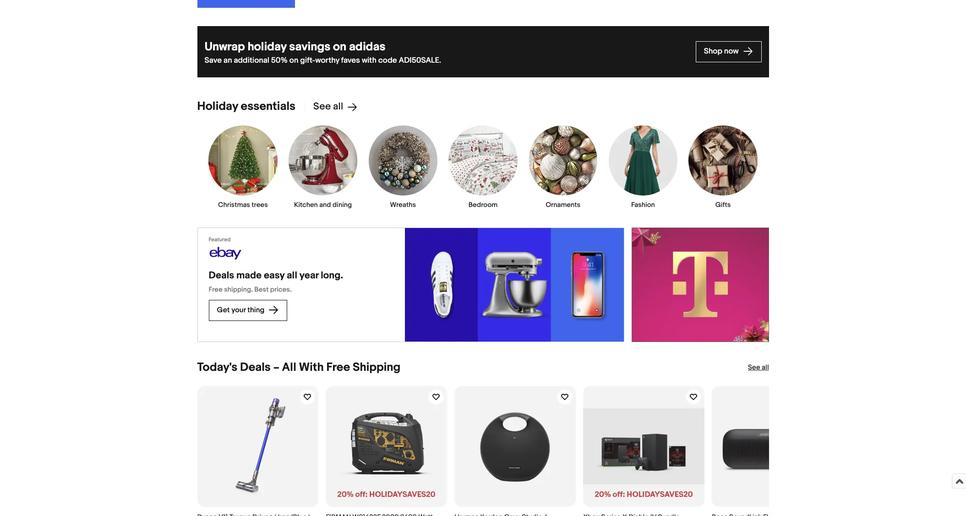 Task type: locate. For each thing, give the bounding box(es) containing it.
on up faves
[[333, 40, 346, 54]]

see all
[[313, 101, 343, 113], [748, 363, 769, 372]]

see
[[313, 101, 331, 113], [748, 363, 760, 372]]

free right with
[[326, 360, 350, 375]]

free up get
[[209, 285, 223, 294]]

today's
[[197, 360, 238, 375]]

with
[[299, 360, 324, 375]]

all inside deals made easy all year long. free shipping. best prices.
[[287, 270, 297, 282]]

deals left –
[[240, 360, 271, 375]]

all inside 'link'
[[762, 363, 769, 372]]

trees
[[252, 200, 268, 209]]

gifts
[[715, 200, 731, 209]]

made
[[236, 270, 262, 282]]

featured
[[209, 236, 231, 243]]

ornaments link
[[528, 125, 598, 209]]

2 vertical spatial all
[[762, 363, 769, 372]]

1 horizontal spatial deals
[[240, 360, 271, 375]]

faves
[[341, 56, 360, 65]]

0 vertical spatial all
[[333, 101, 343, 113]]

gifts link
[[688, 125, 758, 209]]

1 horizontal spatial see
[[748, 363, 760, 372]]

shipping
[[353, 360, 401, 375]]

free inside deals made easy all year long. free shipping. best prices.
[[209, 285, 223, 294]]

0 horizontal spatial on
[[289, 56, 298, 65]]

wreaths link
[[368, 125, 438, 209]]

on
[[333, 40, 346, 54], [289, 56, 298, 65]]

christmas
[[218, 200, 250, 209]]

on left gift-
[[289, 56, 298, 65]]

1 vertical spatial all
[[287, 270, 297, 282]]

deals
[[209, 270, 234, 282], [240, 360, 271, 375]]

see all link for holiday essentials
[[305, 101, 358, 113]]

1 vertical spatial see all
[[748, 363, 769, 372]]

1 vertical spatial see all link
[[748, 363, 769, 372]]

0 horizontal spatial deals
[[209, 270, 234, 282]]

0 horizontal spatial see
[[313, 101, 331, 113]]

1 horizontal spatial all
[[333, 101, 343, 113]]

today's deals – all with free shipping link
[[197, 360, 401, 375]]

see all for holiday essentials
[[313, 101, 343, 113]]

1 vertical spatial free
[[326, 360, 350, 375]]

wreaths
[[390, 200, 416, 209]]

shop now link
[[696, 41, 762, 62]]

1 horizontal spatial see all
[[748, 363, 769, 372]]

advertisement region
[[632, 228, 769, 342]]

holiday essentials link
[[197, 100, 296, 114]]

see inside 'link'
[[748, 363, 760, 372]]

see all for today's deals – all with free shipping
[[748, 363, 769, 372]]

0 vertical spatial on
[[333, 40, 346, 54]]

prices.
[[270, 285, 292, 294]]

thing
[[247, 306, 265, 315]]

christmas trees link
[[208, 125, 278, 209]]

shipping.
[[224, 285, 253, 294]]

unwrap holiday savings on adidas link
[[205, 40, 688, 55]]

0 horizontal spatial all
[[287, 270, 297, 282]]

adi50sale.
[[399, 56, 441, 65]]

0 horizontal spatial see all
[[313, 101, 343, 113]]

gift-
[[300, 56, 315, 65]]

all for deals
[[762, 363, 769, 372]]

all for essentials
[[333, 101, 343, 113]]

see for holiday essentials
[[313, 101, 331, 113]]

with
[[362, 56, 377, 65]]

0 vertical spatial free
[[209, 285, 223, 294]]

2 horizontal spatial all
[[762, 363, 769, 372]]

free
[[209, 285, 223, 294], [326, 360, 350, 375]]

adidas
[[349, 40, 386, 54]]

unwrap
[[205, 40, 245, 54]]

–
[[273, 360, 279, 375]]

1 vertical spatial on
[[289, 56, 298, 65]]

christmas trees
[[218, 200, 268, 209]]

1 horizontal spatial on
[[333, 40, 346, 54]]

code
[[378, 56, 397, 65]]

savings
[[289, 40, 330, 54]]

an
[[224, 56, 232, 65]]

and
[[319, 200, 331, 209]]

0 vertical spatial see all
[[313, 101, 343, 113]]

0 vertical spatial deals
[[209, 270, 234, 282]]

see all link
[[305, 101, 358, 113], [748, 363, 769, 372]]

deals up shipping.
[[209, 270, 234, 282]]

0 vertical spatial see all link
[[305, 101, 358, 113]]

1 horizontal spatial see all link
[[748, 363, 769, 372]]

deals inside deals made easy all year long. free shipping. best prices.
[[209, 270, 234, 282]]

1 vertical spatial see
[[748, 363, 760, 372]]

bedroom link
[[448, 125, 518, 209]]

1 vertical spatial deals
[[240, 360, 271, 375]]

0 horizontal spatial free
[[209, 285, 223, 294]]

0 vertical spatial see
[[313, 101, 331, 113]]

all
[[333, 101, 343, 113], [287, 270, 297, 282], [762, 363, 769, 372]]

additional
[[234, 56, 269, 65]]

long.
[[321, 270, 343, 282]]

0 horizontal spatial see all link
[[305, 101, 358, 113]]



Task type: vqa. For each thing, say whether or not it's contained in the screenshot.
Have
no



Task type: describe. For each thing, give the bounding box(es) containing it.
save
[[205, 56, 222, 65]]

worthy
[[315, 56, 339, 65]]

now
[[724, 47, 739, 56]]

dining
[[333, 200, 352, 209]]

best
[[254, 285, 269, 294]]

today's deals – all with free shipping
[[197, 360, 401, 375]]

kitchen
[[294, 200, 318, 209]]

50%
[[271, 56, 288, 65]]

fashion link
[[608, 125, 678, 209]]

unwrap holiday savings on adidas save an additional 50% on gift-worthy faves with code adi50sale.
[[205, 40, 441, 65]]

kitchen and dining link
[[288, 125, 358, 209]]

deals made easy all year long. free shipping. best prices.
[[209, 270, 343, 294]]

get
[[217, 306, 230, 315]]

kitchen and dining
[[294, 200, 352, 209]]

see for today's deals – all with free shipping
[[748, 363, 760, 372]]

1 horizontal spatial free
[[326, 360, 350, 375]]

year
[[299, 270, 319, 282]]

get your thing
[[217, 306, 266, 315]]

holiday essentials
[[197, 100, 296, 114]]

your
[[231, 306, 246, 315]]

all
[[282, 360, 296, 375]]

essentials
[[241, 100, 296, 114]]

bedroom
[[469, 200, 498, 209]]

shop
[[704, 47, 722, 56]]

see all link for today's deals – all with free shipping
[[748, 363, 769, 372]]

holiday
[[248, 40, 287, 54]]

holiday
[[197, 100, 238, 114]]

ornaments
[[546, 200, 581, 209]]

easy
[[264, 270, 285, 282]]

shop now
[[704, 47, 741, 56]]

fashion
[[631, 200, 655, 209]]



